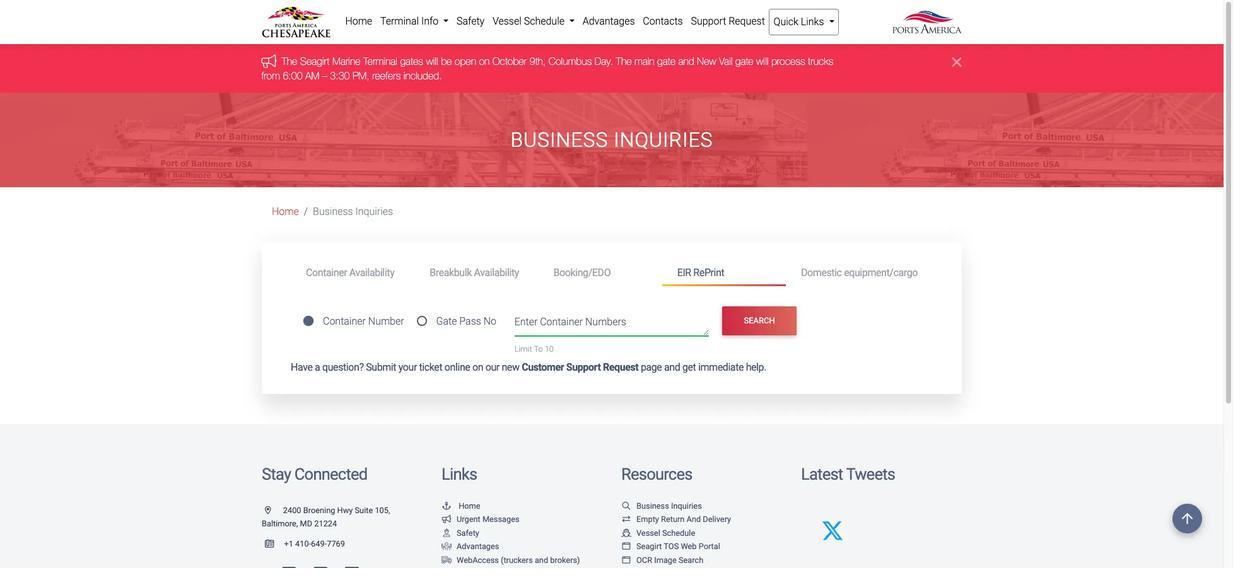 Task type: locate. For each thing, give the bounding box(es) containing it.
the right the day.
[[617, 56, 632, 67]]

ocr
[[637, 556, 652, 565]]

safety link
[[453, 9, 489, 34], [442, 529, 479, 538]]

safety up open
[[457, 15, 485, 27]]

2 horizontal spatial business
[[637, 501, 669, 511]]

new
[[502, 362, 520, 374]]

2 vertical spatial home
[[459, 501, 481, 511]]

1 vertical spatial home
[[272, 206, 299, 218]]

availability up container number
[[349, 267, 395, 279]]

container up container number
[[306, 267, 347, 279]]

container left number
[[323, 316, 366, 328]]

container number
[[323, 316, 404, 328]]

1 horizontal spatial will
[[757, 56, 769, 67]]

the seagirt marine terminal gates will be open on october 9th, columbus day. the main gate and new vail gate will process trucks from 6:00 am – 3:30 pm, reefers included. link
[[262, 56, 834, 81]]

3:30
[[331, 70, 350, 81]]

support
[[691, 15, 726, 27], [566, 362, 601, 374]]

1 will from the left
[[427, 56, 439, 67]]

request left quick
[[729, 15, 765, 27]]

0 horizontal spatial advantages link
[[442, 542, 499, 552]]

availability
[[349, 267, 395, 279], [474, 267, 519, 279]]

1 horizontal spatial support
[[691, 15, 726, 27]]

on left our at the left bottom of page
[[473, 362, 483, 374]]

and left new
[[679, 56, 695, 67]]

1 horizontal spatial links
[[801, 16, 824, 28]]

support up new
[[691, 15, 726, 27]]

safety link for urgent messages link
[[442, 529, 479, 538]]

1 vertical spatial safety link
[[442, 529, 479, 538]]

1 horizontal spatial request
[[729, 15, 765, 27]]

breakbulk availability
[[430, 267, 519, 279]]

1 horizontal spatial schedule
[[663, 529, 696, 538]]

terminal inside the seagirt marine terminal gates will be open on october 9th, columbus day. the main gate and new vail gate will process trucks from 6:00 am – 3:30 pm, reefers included.
[[364, 56, 398, 67]]

delivery
[[703, 515, 731, 525]]

2 the from the left
[[617, 56, 632, 67]]

search up help.
[[744, 316, 775, 326]]

advantages
[[583, 15, 635, 27], [457, 542, 499, 552]]

0 horizontal spatial vessel schedule link
[[489, 9, 579, 34]]

will left the be
[[427, 56, 439, 67]]

user hard hat image
[[442, 530, 452, 538]]

twitter square image
[[314, 567, 328, 569]]

bullhorn image
[[442, 516, 452, 524]]

0 vertical spatial home
[[345, 15, 372, 27]]

advantages link up the day.
[[579, 9, 639, 34]]

web
[[681, 542, 697, 552]]

schedule up seagirt tos web portal
[[663, 529, 696, 538]]

browser image
[[622, 557, 632, 565]]

0 horizontal spatial seagirt
[[301, 56, 330, 67]]

bullhorn image
[[262, 54, 282, 68]]

+1 410-649-7769
[[284, 539, 345, 549]]

trucks
[[809, 56, 834, 67]]

the up the 6:00
[[282, 56, 298, 67]]

0 vertical spatial seagirt
[[301, 56, 330, 67]]

1 vertical spatial and
[[664, 362, 680, 374]]

vessel schedule up 9th, at the left top of the page
[[493, 15, 567, 27]]

terminal up reefers
[[364, 56, 398, 67]]

1 vertical spatial business
[[313, 206, 353, 218]]

0 vertical spatial business
[[511, 128, 609, 152]]

will
[[427, 56, 439, 67], [757, 56, 769, 67]]

home for home link corresponding to terminal info link
[[345, 15, 372, 27]]

inquiries
[[614, 128, 713, 152], [356, 206, 393, 218], [671, 501, 702, 511]]

gate right vail
[[736, 56, 754, 67]]

and left the brokers)
[[535, 556, 548, 565]]

0 vertical spatial on
[[480, 56, 490, 67]]

phone office image
[[265, 541, 284, 549]]

links right quick
[[801, 16, 824, 28]]

0 vertical spatial home link
[[341, 9, 376, 34]]

1 horizontal spatial home link
[[341, 9, 376, 34]]

advantages up the day.
[[583, 15, 635, 27]]

empty
[[637, 515, 659, 525]]

help.
[[746, 362, 767, 374]]

1 vertical spatial advantages
[[457, 542, 499, 552]]

advantages link up webaccess
[[442, 542, 499, 552]]

a
[[315, 362, 320, 374]]

advantages up webaccess
[[457, 542, 499, 552]]

and
[[679, 56, 695, 67], [664, 362, 680, 374], [535, 556, 548, 565]]

availability right breakbulk
[[474, 267, 519, 279]]

latest
[[801, 465, 843, 484]]

request left page on the right
[[603, 362, 639, 374]]

0 horizontal spatial search
[[679, 556, 704, 565]]

vessel schedule up seagirt tos web portal link
[[637, 529, 696, 538]]

0 vertical spatial and
[[679, 56, 695, 67]]

domestic
[[801, 267, 842, 279]]

vessel
[[493, 15, 522, 27], [637, 529, 661, 538]]

1 vertical spatial links
[[442, 465, 477, 484]]

our
[[486, 362, 500, 374]]

0 horizontal spatial business
[[313, 206, 353, 218]]

0 horizontal spatial the
[[282, 56, 298, 67]]

0 horizontal spatial availability
[[349, 267, 395, 279]]

0 horizontal spatial home
[[272, 206, 299, 218]]

0 vertical spatial links
[[801, 16, 824, 28]]

urgent messages link
[[442, 515, 520, 525]]

webaccess (truckers and brokers)
[[457, 556, 580, 565]]

hand receiving image
[[442, 544, 452, 552]]

gate
[[658, 56, 676, 67], [736, 56, 754, 67]]

1 vertical spatial vessel schedule link
[[622, 529, 696, 538]]

0 horizontal spatial will
[[427, 56, 439, 67]]

1 horizontal spatial vessel schedule
[[637, 529, 696, 538]]

stay
[[262, 465, 291, 484]]

number
[[368, 316, 404, 328]]

1 vertical spatial advantages link
[[442, 542, 499, 552]]

0 horizontal spatial advantages
[[457, 542, 499, 552]]

terminal
[[380, 15, 419, 27], [364, 56, 398, 67]]

0 vertical spatial advantages link
[[579, 9, 639, 34]]

schedule inside vessel schedule link
[[524, 15, 565, 27]]

browser image
[[622, 544, 632, 552]]

1 safety from the top
[[457, 15, 485, 27]]

gates
[[401, 56, 424, 67]]

pm,
[[353, 70, 370, 81]]

Enter Container Numbers text field
[[515, 315, 709, 336]]

1 horizontal spatial seagirt
[[637, 542, 662, 552]]

1 horizontal spatial search
[[744, 316, 775, 326]]

eir
[[678, 267, 691, 279]]

vessel schedule link down empty
[[622, 529, 696, 538]]

1 vertical spatial terminal
[[364, 56, 398, 67]]

seagirt up am at the top
[[301, 56, 330, 67]]

brokers)
[[550, 556, 580, 565]]

0 vertical spatial vessel schedule
[[493, 15, 567, 27]]

0 vertical spatial search
[[744, 316, 775, 326]]

customer
[[522, 362, 564, 374]]

links up anchor icon
[[442, 465, 477, 484]]

2 availability from the left
[[474, 267, 519, 279]]

suite
[[355, 506, 373, 515]]

hwy
[[337, 506, 353, 515]]

pass
[[460, 316, 481, 328]]

schedule
[[524, 15, 565, 27], [663, 529, 696, 538]]

safety down urgent
[[457, 529, 479, 538]]

0 vertical spatial business inquiries
[[511, 128, 713, 152]]

terminal info
[[380, 15, 441, 27]]

2 horizontal spatial home link
[[442, 501, 481, 511]]

vessel down empty
[[637, 529, 661, 538]]

eir reprint
[[678, 267, 725, 279]]

0 vertical spatial support
[[691, 15, 726, 27]]

1 horizontal spatial home
[[345, 15, 372, 27]]

2 horizontal spatial home
[[459, 501, 481, 511]]

0 horizontal spatial vessel schedule
[[493, 15, 567, 27]]

ocr image search
[[637, 556, 704, 565]]

ticket
[[419, 362, 443, 374]]

1 horizontal spatial gate
[[736, 56, 754, 67]]

terminal info link
[[376, 9, 453, 34]]

enter
[[515, 316, 538, 328]]

quick links link
[[769, 9, 839, 35]]

new
[[698, 56, 717, 67]]

the
[[282, 56, 298, 67], [617, 56, 632, 67]]

1 horizontal spatial the
[[617, 56, 632, 67]]

messages
[[483, 515, 520, 525]]

business inquiries
[[511, 128, 713, 152], [313, 206, 393, 218], [637, 501, 702, 511]]

booking/edo link
[[539, 261, 662, 285]]

container availability
[[306, 267, 395, 279]]

0 horizontal spatial vessel
[[493, 15, 522, 27]]

1 vertical spatial seagirt
[[637, 542, 662, 552]]

seagirt up ocr
[[637, 542, 662, 552]]

0 vertical spatial schedule
[[524, 15, 565, 27]]

1 vertical spatial vessel
[[637, 529, 661, 538]]

container availability link
[[291, 261, 415, 285]]

1 horizontal spatial business
[[511, 128, 609, 152]]

10
[[545, 344, 554, 354]]

schedule up 9th, at the left top of the page
[[524, 15, 565, 27]]

container up the "10"
[[540, 316, 583, 328]]

safety
[[457, 15, 485, 27], [457, 529, 479, 538]]

gate right main
[[658, 56, 676, 67]]

truck container image
[[442, 557, 452, 565]]

seagirt tos web portal
[[637, 542, 721, 552]]

safety link down urgent
[[442, 529, 479, 538]]

portal
[[699, 542, 721, 552]]

1 availability from the left
[[349, 267, 395, 279]]

business
[[511, 128, 609, 152], [313, 206, 353, 218], [637, 501, 669, 511]]

get
[[683, 362, 696, 374]]

1 horizontal spatial vessel schedule link
[[622, 529, 696, 538]]

vessel up october
[[493, 15, 522, 27]]

0 horizontal spatial home link
[[272, 206, 299, 218]]

0 horizontal spatial request
[[603, 362, 639, 374]]

2 vertical spatial business inquiries
[[637, 501, 702, 511]]

1 horizontal spatial vessel
[[637, 529, 661, 538]]

0 vertical spatial safety
[[457, 15, 485, 27]]

and left the get
[[664, 362, 680, 374]]

search down web
[[679, 556, 704, 565]]

0 horizontal spatial schedule
[[524, 15, 565, 27]]

0 horizontal spatial gate
[[658, 56, 676, 67]]

tos
[[664, 542, 679, 552]]

1 horizontal spatial availability
[[474, 267, 519, 279]]

on right open
[[480, 56, 490, 67]]

request
[[729, 15, 765, 27], [603, 362, 639, 374]]

0 horizontal spatial support
[[566, 362, 601, 374]]

will left process
[[757, 56, 769, 67]]

vessel schedule link up 9th, at the left top of the page
[[489, 9, 579, 34]]

(truckers
[[501, 556, 533, 565]]

0 vertical spatial safety link
[[453, 9, 489, 34]]

2 vertical spatial home link
[[442, 501, 481, 511]]

support right "customer" in the bottom left of the page
[[566, 362, 601, 374]]

0 vertical spatial advantages
[[583, 15, 635, 27]]

reprint
[[694, 267, 725, 279]]

container for container availability
[[306, 267, 347, 279]]

safety link up open
[[453, 9, 489, 34]]

terminal left info
[[380, 15, 419, 27]]

your
[[399, 362, 417, 374]]

facebook square image
[[282, 567, 296, 569]]

baltimore,
[[262, 519, 298, 529]]

on
[[480, 56, 490, 67], [473, 362, 483, 374]]

1 vertical spatial safety
[[457, 529, 479, 538]]

columbus
[[549, 56, 592, 67]]

availability for container availability
[[349, 267, 395, 279]]



Task type: describe. For each thing, give the bounding box(es) containing it.
0 vertical spatial vessel
[[493, 15, 522, 27]]

submit
[[366, 362, 396, 374]]

2 will from the left
[[757, 56, 769, 67]]

and inside the seagirt marine terminal gates will be open on october 9th, columbus day. the main gate and new vail gate will process trucks from 6:00 am – 3:30 pm, reefers included.
[[679, 56, 695, 67]]

numbers
[[586, 316, 627, 328]]

1 horizontal spatial advantages
[[583, 15, 635, 27]]

support request link
[[687, 9, 769, 34]]

105,
[[375, 506, 390, 515]]

410-
[[295, 539, 311, 549]]

0 horizontal spatial links
[[442, 465, 477, 484]]

–
[[323, 70, 328, 81]]

safety link for terminal info link
[[453, 9, 489, 34]]

search image
[[622, 503, 632, 511]]

image
[[654, 556, 677, 565]]

2 gate from the left
[[736, 56, 754, 67]]

breakbulk availability link
[[415, 261, 539, 285]]

home link for urgent messages link
[[442, 501, 481, 511]]

9th,
[[530, 56, 546, 67]]

+1
[[284, 539, 293, 549]]

ship image
[[622, 530, 632, 538]]

1 horizontal spatial advantages link
[[579, 9, 639, 34]]

return
[[661, 515, 685, 525]]

search inside button
[[744, 316, 775, 326]]

seagirt inside the seagirt marine terminal gates will be open on october 9th, columbus day. the main gate and new vail gate will process trucks from 6:00 am – 3:30 pm, reefers included.
[[301, 56, 330, 67]]

question?
[[322, 362, 364, 374]]

equipment/cargo
[[844, 267, 918, 279]]

2 safety from the top
[[457, 529, 479, 538]]

webaccess (truckers and brokers) link
[[442, 556, 580, 565]]

included.
[[404, 70, 442, 81]]

linkedin image
[[345, 567, 359, 569]]

from
[[262, 70, 280, 81]]

have a question? submit your ticket online on our new customer support request page and get immediate help.
[[291, 362, 767, 374]]

empty return and delivery
[[637, 515, 731, 525]]

open
[[455, 56, 477, 67]]

0 vertical spatial inquiries
[[614, 128, 713, 152]]

broening
[[303, 506, 335, 515]]

go to top image
[[1173, 504, 1203, 534]]

1 vertical spatial vessel schedule
[[637, 529, 696, 538]]

ocr image search link
[[622, 556, 704, 565]]

1 vertical spatial schedule
[[663, 529, 696, 538]]

the seagirt marine terminal gates will be open on october 9th, columbus day. the main gate and new vail gate will process trucks from 6:00 am – 3:30 pm, reefers included.
[[262, 56, 834, 81]]

breakbulk
[[430, 267, 472, 279]]

home link for terminal info link
[[341, 9, 376, 34]]

search button
[[723, 307, 797, 336]]

urgent
[[457, 515, 481, 525]]

1 vertical spatial on
[[473, 362, 483, 374]]

home for middle home link
[[272, 206, 299, 218]]

domestic equipment/cargo
[[801, 267, 918, 279]]

1 vertical spatial search
[[679, 556, 704, 565]]

2 vertical spatial and
[[535, 556, 548, 565]]

1 vertical spatial support
[[566, 362, 601, 374]]

and
[[687, 515, 701, 525]]

anchor image
[[442, 503, 452, 511]]

2 vertical spatial business
[[637, 501, 669, 511]]

availability for breakbulk availability
[[474, 267, 519, 279]]

0 vertical spatial terminal
[[380, 15, 419, 27]]

urgent messages
[[457, 515, 520, 525]]

quick links
[[774, 16, 827, 28]]

2400
[[283, 506, 301, 515]]

quick
[[774, 16, 799, 28]]

6:00
[[283, 70, 303, 81]]

process
[[772, 56, 806, 67]]

map marker alt image
[[265, 507, 281, 515]]

resources
[[622, 465, 693, 484]]

latest tweets
[[801, 465, 896, 484]]

container for container number
[[323, 316, 366, 328]]

webaccess
[[457, 556, 499, 565]]

the seagirt marine terminal gates will be open on october 9th, columbus day. the main gate and new vail gate will process trucks from 6:00 am – 3:30 pm, reefers included. alert
[[0, 44, 1224, 93]]

support request
[[691, 15, 765, 27]]

reefers
[[373, 70, 401, 81]]

have
[[291, 362, 313, 374]]

business inquiries link
[[622, 501, 702, 511]]

1 gate from the left
[[658, 56, 676, 67]]

gate pass no
[[436, 316, 497, 328]]

gate
[[436, 316, 457, 328]]

stay connected
[[262, 465, 367, 484]]

on inside the seagirt marine terminal gates will be open on october 9th, columbus day. the main gate and new vail gate will process trucks from 6:00 am – 3:30 pm, reefers included.
[[480, 56, 490, 67]]

limit to 10
[[515, 344, 554, 354]]

tweets
[[846, 465, 896, 484]]

0 vertical spatial vessel schedule link
[[489, 9, 579, 34]]

immediate
[[699, 362, 744, 374]]

+1 410-649-7769 link
[[262, 539, 345, 549]]

2400 broening hwy suite 105, baltimore, md 21224 link
[[262, 506, 390, 529]]

page
[[641, 362, 662, 374]]

no
[[484, 316, 497, 328]]

close image
[[953, 55, 962, 70]]

1 the from the left
[[282, 56, 298, 67]]

2 vertical spatial inquiries
[[671, 501, 702, 511]]

october
[[493, 56, 527, 67]]

empty return and delivery link
[[622, 515, 731, 525]]

limit
[[515, 344, 532, 354]]

contacts
[[643, 15, 683, 27]]

1 vertical spatial business inquiries
[[313, 206, 393, 218]]

7769
[[327, 539, 345, 549]]

to
[[534, 344, 543, 354]]

domestic equipment/cargo link
[[786, 261, 933, 285]]

0 vertical spatial request
[[729, 15, 765, 27]]

1 vertical spatial inquiries
[[356, 206, 393, 218]]

1 vertical spatial request
[[603, 362, 639, 374]]

contacts link
[[639, 9, 687, 34]]

customer support request link
[[522, 362, 639, 374]]

exchange image
[[622, 516, 632, 524]]

1 vertical spatial home link
[[272, 206, 299, 218]]

21224
[[314, 519, 337, 529]]

md
[[300, 519, 312, 529]]

info
[[421, 15, 439, 27]]

online
[[445, 362, 470, 374]]

main
[[635, 56, 655, 67]]

seagirt tos web portal link
[[622, 542, 721, 552]]

649-
[[311, 539, 327, 549]]

marine
[[333, 56, 361, 67]]



Task type: vqa. For each thing, say whether or not it's contained in the screenshot.
Image
yes



